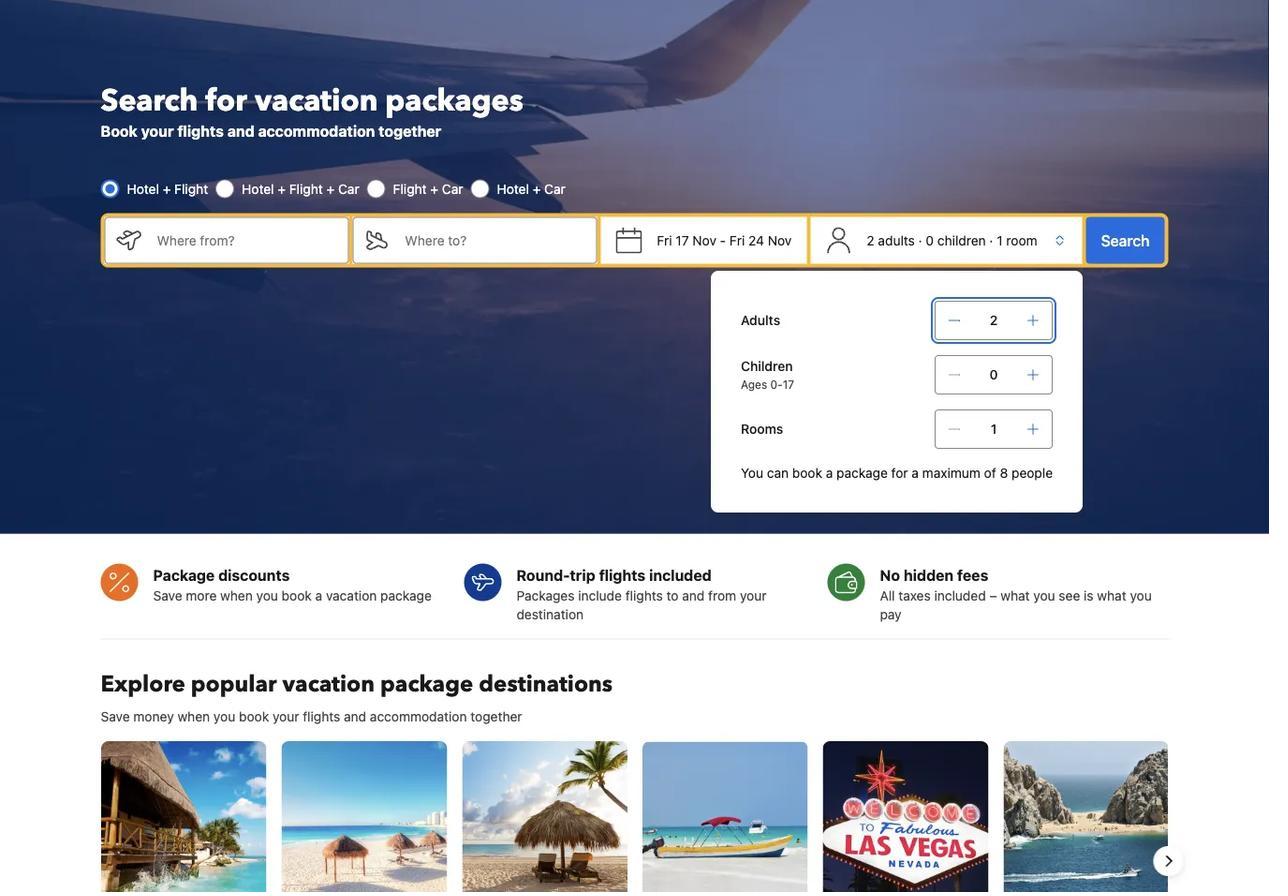 Task type: locate. For each thing, give the bounding box(es) containing it.
search inside button
[[1102, 231, 1150, 249]]

0 vertical spatial package
[[837, 465, 888, 481]]

+ for hotel + car
[[533, 181, 541, 196]]

2 horizontal spatial book
[[793, 465, 823, 481]]

hotel up where from? field
[[242, 181, 274, 196]]

0 vertical spatial 17
[[676, 232, 689, 248]]

2 vertical spatial and
[[344, 709, 367, 724]]

2 adults · 0 children · 1 room
[[867, 232, 1038, 248]]

1 flight from the left
[[174, 181, 208, 196]]

your right book
[[141, 122, 174, 140]]

packages
[[386, 80, 524, 121]]

save down package
[[153, 588, 182, 603]]

your inside "explore popular vacation package destinations save money when you book your flights and accommodation together"
[[273, 709, 299, 724]]

1 left room
[[997, 232, 1003, 248]]

discounts
[[218, 566, 290, 584]]

vacation inside search for vacation packages book your flights and accommodation together
[[255, 80, 378, 121]]

hotel up where to? field
[[497, 181, 529, 196]]

2 horizontal spatial car
[[545, 181, 566, 196]]

1 horizontal spatial car
[[442, 181, 463, 196]]

0 vertical spatial included
[[650, 566, 712, 584]]

you down popular
[[214, 709, 235, 724]]

2 · from the left
[[990, 232, 994, 248]]

flight for hotel + flight
[[174, 181, 208, 196]]

together inside "explore popular vacation package destinations save money when you book your flights and accommodation together"
[[471, 709, 523, 724]]

car for flight + car
[[442, 181, 463, 196]]

0 vertical spatial 1
[[997, 232, 1003, 248]]

0 horizontal spatial when
[[178, 709, 210, 724]]

0 vertical spatial search
[[101, 80, 198, 121]]

0 horizontal spatial included
[[650, 566, 712, 584]]

hotel for hotel + flight + car
[[242, 181, 274, 196]]

next image
[[1158, 850, 1180, 873]]

vacation
[[255, 80, 378, 121], [326, 588, 377, 603], [283, 669, 375, 700]]

0 horizontal spatial what
[[1001, 588, 1031, 603]]

1 vertical spatial when
[[178, 709, 210, 724]]

money
[[133, 709, 174, 724]]

package inside package discounts save more when you book a vacation package
[[381, 588, 432, 603]]

0 vertical spatial when
[[220, 588, 253, 603]]

destination
[[517, 607, 584, 622]]

1 horizontal spatial hotel
[[242, 181, 274, 196]]

1 hotel from the left
[[127, 181, 159, 196]]

1 horizontal spatial when
[[220, 588, 253, 603]]

1 horizontal spatial save
[[153, 588, 182, 603]]

2 hotel from the left
[[242, 181, 274, 196]]

0 horizontal spatial a
[[315, 588, 323, 603]]

1 horizontal spatial together
[[471, 709, 523, 724]]

for
[[206, 80, 247, 121], [892, 465, 909, 481]]

0 horizontal spatial your
[[141, 122, 174, 140]]

0 horizontal spatial and
[[228, 122, 255, 140]]

0 horizontal spatial book
[[239, 709, 269, 724]]

together down destinations
[[471, 709, 523, 724]]

1 · from the left
[[919, 232, 923, 248]]

1 up of
[[991, 421, 998, 437]]

2 down 2 adults · 0 children · 1 room
[[990, 313, 998, 328]]

2 horizontal spatial hotel
[[497, 181, 529, 196]]

2 horizontal spatial your
[[740, 588, 767, 603]]

1 horizontal spatial book
[[282, 588, 312, 603]]

flights inside search for vacation packages book your flights and accommodation together
[[177, 122, 224, 140]]

-
[[720, 232, 727, 248]]

0 vertical spatial 0
[[926, 232, 935, 248]]

nov right 24
[[768, 232, 792, 248]]

2 horizontal spatial and
[[683, 588, 705, 603]]

1 horizontal spatial your
[[273, 709, 299, 724]]

0 vertical spatial save
[[153, 588, 182, 603]]

17 left the -
[[676, 232, 689, 248]]

your right from
[[740, 588, 767, 603]]

1 vertical spatial and
[[683, 588, 705, 603]]

children
[[741, 358, 793, 374]]

0 horizontal spatial flight
[[174, 181, 208, 196]]

children ages 0-17
[[741, 358, 795, 391]]

package inside "explore popular vacation package destinations save money when you book your flights and accommodation together"
[[381, 669, 474, 700]]

what right is
[[1098, 588, 1127, 603]]

0 horizontal spatial save
[[101, 709, 130, 724]]

fri right the -
[[730, 232, 745, 248]]

you can book a package for a maximum of 8 people
[[741, 465, 1054, 481]]

1 vertical spatial book
[[282, 588, 312, 603]]

taxes
[[899, 588, 931, 603]]

adults
[[741, 313, 781, 328]]

your inside search for vacation packages book your flights and accommodation together
[[141, 122, 174, 140]]

package
[[837, 465, 888, 481], [381, 588, 432, 603], [381, 669, 474, 700]]

a
[[826, 465, 834, 481], [912, 465, 919, 481], [315, 588, 323, 603]]

hotel + flight
[[127, 181, 208, 196]]

package discounts save more when you book a vacation package
[[153, 566, 432, 603]]

popular
[[191, 669, 277, 700]]

car
[[338, 181, 360, 196], [442, 181, 463, 196], [545, 181, 566, 196]]

you inside package discounts save more when you book a vacation package
[[256, 588, 278, 603]]

3 hotel from the left
[[497, 181, 529, 196]]

hotel for hotel + flight
[[127, 181, 159, 196]]

–
[[990, 588, 998, 603]]

0 horizontal spatial together
[[379, 122, 442, 140]]

3 car from the left
[[545, 181, 566, 196]]

1 + from the left
[[163, 181, 171, 196]]

fri
[[657, 232, 673, 248], [730, 232, 745, 248]]

1 vertical spatial search
[[1102, 231, 1150, 249]]

fees
[[958, 566, 989, 584]]

what right –
[[1001, 588, 1031, 603]]

2 horizontal spatial flight
[[393, 181, 427, 196]]

·
[[919, 232, 923, 248], [990, 232, 994, 248]]

and inside search for vacation packages book your flights and accommodation together
[[228, 122, 255, 140]]

1 horizontal spatial what
[[1098, 588, 1127, 603]]

book down popular
[[239, 709, 269, 724]]

together
[[379, 122, 442, 140], [471, 709, 523, 724]]

together down "packages"
[[379, 122, 442, 140]]

1 vertical spatial save
[[101, 709, 130, 724]]

0
[[926, 232, 935, 248], [990, 367, 999, 382]]

0 vertical spatial accommodation
[[258, 122, 375, 140]]

0 vertical spatial and
[[228, 122, 255, 140]]

0 horizontal spatial car
[[338, 181, 360, 196]]

adults
[[879, 232, 916, 248]]

0 horizontal spatial 17
[[676, 232, 689, 248]]

1
[[997, 232, 1003, 248], [991, 421, 998, 437]]

accommodation
[[258, 122, 375, 140], [370, 709, 467, 724]]

17
[[676, 232, 689, 248], [783, 378, 795, 391]]

1 vertical spatial 2
[[990, 313, 998, 328]]

1 horizontal spatial and
[[344, 709, 367, 724]]

when inside package discounts save more when you book a vacation package
[[220, 588, 253, 603]]

2 vertical spatial package
[[381, 669, 474, 700]]

· right children
[[990, 232, 994, 248]]

see
[[1059, 588, 1081, 603]]

you
[[256, 588, 278, 603], [1034, 588, 1056, 603], [1131, 588, 1153, 603], [214, 709, 235, 724]]

1 vertical spatial your
[[740, 588, 767, 603]]

all
[[881, 588, 896, 603]]

0 horizontal spatial ·
[[919, 232, 923, 248]]

0 vertical spatial together
[[379, 122, 442, 140]]

1 vertical spatial accommodation
[[370, 709, 467, 724]]

0 horizontal spatial 2
[[867, 232, 875, 248]]

1 vertical spatial together
[[471, 709, 523, 724]]

hotel
[[127, 181, 159, 196], [242, 181, 274, 196], [497, 181, 529, 196]]

your down popular
[[273, 709, 299, 724]]

save left money
[[101, 709, 130, 724]]

search for vacation packages book your flights and accommodation together
[[101, 80, 524, 140]]

book right can
[[793, 465, 823, 481]]

0 vertical spatial for
[[206, 80, 247, 121]]

included up to
[[650, 566, 712, 584]]

your for packages
[[740, 588, 767, 603]]

hotel down book
[[127, 181, 159, 196]]

2
[[867, 232, 875, 248], [990, 313, 998, 328]]

included inside round-trip flights included packages include flights to and from your destination
[[650, 566, 712, 584]]

2 vertical spatial vacation
[[283, 669, 375, 700]]

and
[[228, 122, 255, 140], [683, 588, 705, 603], [344, 709, 367, 724]]

1 vertical spatial vacation
[[326, 588, 377, 603]]

search inside search for vacation packages book your flights and accommodation together
[[101, 80, 198, 121]]

17 down children
[[783, 378, 795, 391]]

you right is
[[1131, 588, 1153, 603]]

1 horizontal spatial ·
[[990, 232, 994, 248]]

2 nov from the left
[[768, 232, 792, 248]]

0 vertical spatial vacation
[[255, 80, 378, 121]]

2 for 2
[[990, 313, 998, 328]]

1 horizontal spatial 17
[[783, 378, 795, 391]]

flight
[[174, 181, 208, 196], [289, 181, 323, 196], [393, 181, 427, 196]]

when inside "explore popular vacation package destinations save money when you book your flights and accommodation together"
[[178, 709, 210, 724]]

2 what from the left
[[1098, 588, 1127, 603]]

2 vertical spatial book
[[239, 709, 269, 724]]

2 flight from the left
[[289, 181, 323, 196]]

search
[[101, 80, 198, 121], [1102, 231, 1150, 249]]

book
[[793, 465, 823, 481], [282, 588, 312, 603], [239, 709, 269, 724]]

when
[[220, 588, 253, 603], [178, 709, 210, 724]]

save inside package discounts save more when you book a vacation package
[[153, 588, 182, 603]]

included
[[650, 566, 712, 584], [935, 588, 987, 603]]

1 horizontal spatial 0
[[990, 367, 999, 382]]

your
[[141, 122, 174, 140], [740, 588, 767, 603], [273, 709, 299, 724]]

0 horizontal spatial fri
[[657, 232, 673, 248]]

2 vertical spatial your
[[273, 709, 299, 724]]

1 vertical spatial included
[[935, 588, 987, 603]]

1 vertical spatial 17
[[783, 378, 795, 391]]

1 car from the left
[[338, 181, 360, 196]]

1 vertical spatial for
[[892, 465, 909, 481]]

book
[[101, 122, 138, 140]]

0 vertical spatial book
[[793, 465, 823, 481]]

2 left adults
[[867, 232, 875, 248]]

explore popular vacation package destinations region
[[86, 741, 1184, 892]]

1 horizontal spatial flight
[[289, 181, 323, 196]]

room
[[1007, 232, 1038, 248]]

fri left the -
[[657, 232, 673, 248]]

when down discounts
[[220, 588, 253, 603]]

1 vertical spatial 1
[[991, 421, 998, 437]]

2 car from the left
[[442, 181, 463, 196]]

24
[[749, 232, 765, 248]]

0 horizontal spatial for
[[206, 80, 247, 121]]

included down fees at the bottom right
[[935, 588, 987, 603]]

what
[[1001, 588, 1031, 603], [1098, 588, 1127, 603]]

· right adults
[[919, 232, 923, 248]]

0 horizontal spatial search
[[101, 80, 198, 121]]

1 horizontal spatial 2
[[990, 313, 998, 328]]

book down discounts
[[282, 588, 312, 603]]

save
[[153, 588, 182, 603], [101, 709, 130, 724]]

when right money
[[178, 709, 210, 724]]

1 horizontal spatial nov
[[768, 232, 792, 248]]

your inside round-trip flights included packages include flights to and from your destination
[[740, 588, 767, 603]]

no hidden fees all taxes included – what you see is what you pay
[[881, 566, 1153, 622]]

4 + from the left
[[431, 181, 439, 196]]

+
[[163, 181, 171, 196], [278, 181, 286, 196], [327, 181, 335, 196], [431, 181, 439, 196], [533, 181, 541, 196]]

2 + from the left
[[278, 181, 286, 196]]

17 inside children ages 0-17
[[783, 378, 795, 391]]

flights
[[177, 122, 224, 140], [599, 566, 646, 584], [626, 588, 663, 603], [303, 709, 341, 724]]

nov left the -
[[693, 232, 717, 248]]

0 vertical spatial your
[[141, 122, 174, 140]]

5 + from the left
[[533, 181, 541, 196]]

1 horizontal spatial included
[[935, 588, 987, 603]]

0 horizontal spatial nov
[[693, 232, 717, 248]]

1 horizontal spatial search
[[1102, 231, 1150, 249]]

ages
[[741, 378, 768, 391]]

1 horizontal spatial fri
[[730, 232, 745, 248]]

1 vertical spatial package
[[381, 588, 432, 603]]

nov
[[693, 232, 717, 248], [768, 232, 792, 248]]

0 horizontal spatial hotel
[[127, 181, 159, 196]]

0 vertical spatial 2
[[867, 232, 875, 248]]

vacation inside "explore popular vacation package destinations save money when you book your flights and accommodation together"
[[283, 669, 375, 700]]

you down discounts
[[256, 588, 278, 603]]

1 vertical spatial 0
[[990, 367, 999, 382]]



Task type: describe. For each thing, give the bounding box(es) containing it.
to
[[667, 588, 679, 603]]

vacation for packages
[[255, 80, 378, 121]]

hotel for hotel + car
[[497, 181, 529, 196]]

+ for hotel + flight
[[163, 181, 171, 196]]

of
[[985, 465, 997, 481]]

trip
[[570, 566, 596, 584]]

from
[[709, 588, 737, 603]]

fri 17 nov - fri 24 nov
[[657, 232, 792, 248]]

you
[[741, 465, 764, 481]]

flight for hotel + flight + car
[[289, 181, 323, 196]]

0-
[[771, 378, 783, 391]]

and inside "explore popular vacation package destinations save money when you book your flights and accommodation together"
[[344, 709, 367, 724]]

packages
[[517, 588, 575, 603]]

+ for flight + car
[[431, 181, 439, 196]]

1 fri from the left
[[657, 232, 673, 248]]

round-
[[517, 566, 570, 584]]

3 + from the left
[[327, 181, 335, 196]]

destinations
[[479, 669, 613, 700]]

1 horizontal spatial a
[[826, 465, 834, 481]]

people
[[1012, 465, 1054, 481]]

book inside "explore popular vacation package destinations save money when you book your flights and accommodation together"
[[239, 709, 269, 724]]

maximum
[[923, 465, 981, 481]]

Where from? field
[[142, 217, 349, 264]]

save inside "explore popular vacation package destinations save money when you book your flights and accommodation together"
[[101, 709, 130, 724]]

hidden
[[904, 566, 954, 584]]

and inside round-trip flights included packages include flights to and from your destination
[[683, 588, 705, 603]]

your for destinations
[[273, 709, 299, 724]]

a inside package discounts save more when you book a vacation package
[[315, 588, 323, 603]]

more
[[186, 588, 217, 603]]

accommodation inside search for vacation packages book your flights and accommodation together
[[258, 122, 375, 140]]

explore
[[101, 669, 185, 700]]

round-trip flights included packages include flights to and from your destination
[[517, 566, 767, 622]]

1 what from the left
[[1001, 588, 1031, 603]]

0 horizontal spatial 0
[[926, 232, 935, 248]]

hotel + car
[[497, 181, 566, 196]]

flights inside "explore popular vacation package destinations save money when you book your flights and accommodation together"
[[303, 709, 341, 724]]

search for search
[[1102, 231, 1150, 249]]

flight + car
[[393, 181, 463, 196]]

3 flight from the left
[[393, 181, 427, 196]]

for inside search for vacation packages book your flights and accommodation together
[[206, 80, 247, 121]]

rooms
[[741, 421, 784, 437]]

can
[[767, 465, 789, 481]]

you left the see
[[1034, 588, 1056, 603]]

include
[[578, 588, 622, 603]]

book inside package discounts save more when you book a vacation package
[[282, 588, 312, 603]]

1 nov from the left
[[693, 232, 717, 248]]

vacation inside package discounts save more when you book a vacation package
[[326, 588, 377, 603]]

included inside no hidden fees all taxes included – what you see is what you pay
[[935, 588, 987, 603]]

2 horizontal spatial a
[[912, 465, 919, 481]]

search for search for vacation packages book your flights and accommodation together
[[101, 80, 198, 121]]

2 fri from the left
[[730, 232, 745, 248]]

8
[[1000, 465, 1009, 481]]

no
[[881, 566, 901, 584]]

Where to? field
[[390, 217, 597, 264]]

children
[[938, 232, 987, 248]]

is
[[1084, 588, 1094, 603]]

package
[[153, 566, 215, 584]]

1 horizontal spatial for
[[892, 465, 909, 481]]

2 for 2 adults · 0 children · 1 room
[[867, 232, 875, 248]]

hotel + flight + car
[[242, 181, 360, 196]]

you inside "explore popular vacation package destinations save money when you book your flights and accommodation together"
[[214, 709, 235, 724]]

vacation for package
[[283, 669, 375, 700]]

accommodation inside "explore popular vacation package destinations save money when you book your flights and accommodation together"
[[370, 709, 467, 724]]

+ for hotel + flight + car
[[278, 181, 286, 196]]

explore popular vacation package destinations save money when you book your flights and accommodation together
[[101, 669, 613, 724]]

car for hotel + car
[[545, 181, 566, 196]]

search button
[[1087, 217, 1165, 264]]

pay
[[881, 607, 902, 622]]

together inside search for vacation packages book your flights and accommodation together
[[379, 122, 442, 140]]



Task type: vqa. For each thing, say whether or not it's contained in the screenshot.
second Hotel from left
yes



